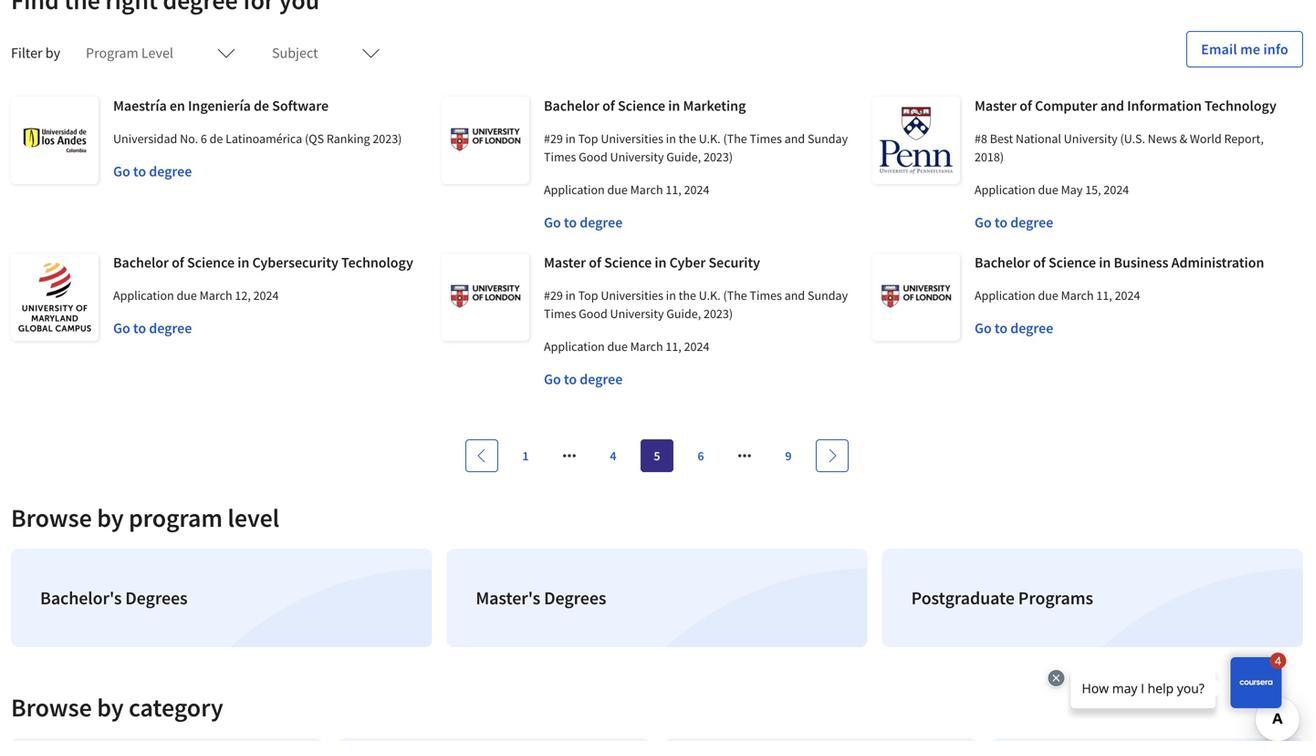 Task type: locate. For each thing, give the bounding box(es) containing it.
2023)
[[373, 131, 402, 147], [704, 149, 733, 165], [704, 306, 733, 322]]

1 browse from the top
[[11, 502, 92, 534]]

guide, down 'cyber'
[[666, 306, 701, 322]]

sunday
[[808, 131, 848, 147], [808, 287, 848, 304]]

1 horizontal spatial master
[[975, 97, 1017, 115]]

university down bachelor of science in marketing at the top of the page
[[610, 149, 664, 165]]

1 vertical spatial good
[[579, 306, 608, 322]]

top for master
[[578, 287, 598, 304]]

by for browse by category
[[97, 692, 124, 724]]

good
[[579, 149, 608, 165], [579, 306, 608, 322]]

#29 in top universities in the u.k. (the times and sunday times good university guide, 2023)
[[544, 131, 848, 165], [544, 287, 848, 322]]

#29 in top universities in the u.k. (the times and sunday times good university guide, 2023) for marketing
[[544, 131, 848, 165]]

national
[[1016, 131, 1061, 147]]

1 horizontal spatial de
[[254, 97, 269, 115]]

1 sunday from the top
[[808, 131, 848, 147]]

0 vertical spatial guide,
[[666, 149, 701, 165]]

#29 in top universities in the u.k. (the times and sunday times good university guide, 2023) for cyber
[[544, 287, 848, 322]]

11, down bachelor of science in business administration
[[1096, 287, 1112, 304]]

2 good from the top
[[579, 306, 608, 322]]

of
[[602, 97, 615, 115], [1020, 97, 1032, 115], [172, 254, 184, 272], [589, 254, 601, 272], [1033, 254, 1046, 272]]

good down "master of science in cyber security"
[[579, 306, 608, 322]]

(the down marketing
[[723, 131, 747, 147]]

0 vertical spatial university
[[1064, 131, 1118, 147]]

1 vertical spatial master
[[544, 254, 586, 272]]

2024 up 'cyber'
[[684, 182, 709, 198]]

2 vertical spatial university
[[610, 306, 664, 322]]

0 vertical spatial 11,
[[666, 182, 682, 198]]

degree
[[149, 162, 192, 181], [580, 214, 623, 232], [1011, 214, 1053, 232], [149, 319, 192, 338], [1011, 319, 1053, 338], [580, 371, 623, 389]]

1 horizontal spatial technology
[[1205, 97, 1277, 115]]

degrees right bachelor's
[[125, 587, 188, 610]]

#8 best national university (u.s. news & world report, 2018)
[[975, 131, 1264, 165]]

0 vertical spatial de
[[254, 97, 269, 115]]

0 horizontal spatial degrees
[[125, 587, 188, 610]]

0 vertical spatial good
[[579, 149, 608, 165]]

browse for browse by program level
[[11, 502, 92, 534]]

guide, for cyber
[[666, 306, 701, 322]]

top down bachelor of science in marketing at the top of the page
[[578, 131, 598, 147]]

cyber
[[669, 254, 706, 272]]

degrees right 'master's'
[[544, 587, 606, 610]]

#29
[[544, 131, 563, 147], [544, 287, 563, 304]]

bachelor of science in marketing
[[544, 97, 746, 115]]

hidden pages image
[[737, 449, 752, 464]]

universities down "master of science in cyber security"
[[601, 287, 663, 304]]

11, down 'cyber'
[[666, 339, 682, 355]]

6 right no.
[[201, 131, 207, 147]]

1 #29 from the top
[[544, 131, 563, 147]]

11, for bachelor of science in marketing
[[666, 182, 682, 198]]

by left "program"
[[97, 502, 124, 534]]

(qs
[[305, 131, 324, 147]]

2024 for bachelor of science in marketing
[[684, 182, 709, 198]]

(the
[[723, 131, 747, 147], [723, 287, 747, 304]]

1 vertical spatial sunday
[[808, 287, 848, 304]]

2024
[[684, 182, 709, 198], [1104, 182, 1129, 198], [253, 287, 279, 304], [1115, 287, 1140, 304], [684, 339, 709, 355]]

postgraduate programs link
[[882, 549, 1303, 648]]

1 vertical spatial by
[[97, 502, 124, 534]]

filter
[[11, 44, 43, 62]]

bachelor for bachelor of science in marketing
[[544, 97, 600, 115]]

march down bachelor of science in business administration
[[1061, 287, 1094, 304]]

maestría en ingeniería de software
[[113, 97, 329, 115]]

the
[[679, 131, 696, 147], [679, 287, 696, 304]]

programs
[[1018, 587, 1093, 610]]

de for 6
[[210, 131, 223, 147]]

2 #29 from the top
[[544, 287, 563, 304]]

1 vertical spatial the
[[679, 287, 696, 304]]

by right "filter"
[[45, 44, 60, 62]]

2 universities from the top
[[601, 287, 663, 304]]

due for bachelor of science in marketing
[[607, 182, 628, 198]]

en
[[170, 97, 185, 115]]

university down "master of science in cyber security"
[[610, 306, 664, 322]]

1 vertical spatial 2023)
[[704, 149, 733, 165]]

program level
[[86, 44, 173, 62]]

master for master of computer and information technology
[[975, 97, 1017, 115]]

application due may 15, 2024
[[975, 182, 1129, 198]]

university of london image for master of science in cyber security
[[442, 254, 529, 341]]

u.k. down marketing
[[699, 131, 721, 147]]

bachelor
[[544, 97, 600, 115], [113, 254, 169, 272], [975, 254, 1030, 272]]

technology for bachelor of science in cybersecurity technology
[[341, 254, 413, 272]]

1 vertical spatial 11,
[[1096, 287, 1112, 304]]

report,
[[1224, 131, 1264, 147]]

march down "master of science in cyber security"
[[630, 339, 663, 355]]

due down "master of science in cyber security"
[[607, 339, 628, 355]]

1 degrees from the left
[[125, 587, 188, 610]]

2 degrees from the left
[[544, 587, 606, 610]]

0 vertical spatial universities
[[601, 131, 663, 147]]

postgraduate programs
[[911, 587, 1093, 610]]

0 vertical spatial #29 in top universities in the u.k. (the times and sunday times good university guide, 2023)
[[544, 131, 848, 165]]

due for master of computer and information technology
[[1038, 182, 1059, 198]]

2 vertical spatial 2023)
[[704, 306, 733, 322]]

1 vertical spatial 6
[[698, 448, 704, 465]]

6 right 5 button
[[698, 448, 704, 465]]

top
[[578, 131, 598, 147], [578, 287, 598, 304]]

1 u.k. from the top
[[699, 131, 721, 147]]

0 vertical spatial the
[[679, 131, 696, 147]]

news
[[1148, 131, 1177, 147]]

1 vertical spatial technology
[[341, 254, 413, 272]]

universities down bachelor of science in marketing at the top of the page
[[601, 131, 663, 147]]

11, for master of science in cyber security
[[666, 339, 682, 355]]

universities
[[601, 131, 663, 147], [601, 287, 663, 304]]

1 button
[[509, 440, 542, 473]]

science for marketing
[[618, 97, 665, 115]]

master for master of science in cyber security
[[544, 254, 586, 272]]

1 horizontal spatial 6
[[698, 448, 704, 465]]

technology up report,
[[1205, 97, 1277, 115]]

0 horizontal spatial de
[[210, 131, 223, 147]]

master
[[975, 97, 1017, 115], [544, 254, 586, 272]]

11,
[[666, 182, 682, 198], [1096, 287, 1112, 304], [666, 339, 682, 355]]

university down computer
[[1064, 131, 1118, 147]]

2023) down marketing
[[704, 149, 733, 165]]

guide,
[[666, 149, 701, 165], [666, 306, 701, 322]]

(the for master of science in cyber security
[[723, 287, 747, 304]]

no.
[[180, 131, 198, 147]]

go
[[113, 162, 130, 181], [544, 214, 561, 232], [975, 214, 992, 232], [113, 319, 130, 338], [975, 319, 992, 338], [544, 371, 561, 389]]

1 top from the top
[[578, 131, 598, 147]]

science left 'cyber'
[[604, 254, 652, 272]]

browse
[[11, 502, 92, 534], [11, 692, 92, 724]]

list
[[4, 542, 1311, 655], [4, 732, 1311, 742]]

university inside #8 best national university (u.s. news & world report, 2018)
[[1064, 131, 1118, 147]]

browse for browse by category
[[11, 692, 92, 724]]

1 vertical spatial (the
[[723, 287, 747, 304]]

0 horizontal spatial technology
[[341, 254, 413, 272]]

1 vertical spatial #29
[[544, 287, 563, 304]]

0 vertical spatial top
[[578, 131, 598, 147]]

the down 'cyber'
[[679, 287, 696, 304]]

4 button
[[597, 440, 630, 473]]

1 vertical spatial browse
[[11, 692, 92, 724]]

science left marketing
[[618, 97, 665, 115]]

email me info
[[1201, 40, 1289, 58]]

1 vertical spatial #29 in top universities in the u.k. (the times and sunday times good university guide, 2023)
[[544, 287, 848, 322]]

2 vertical spatial and
[[785, 287, 805, 304]]

0 vertical spatial master
[[975, 97, 1017, 115]]

technology right cybersecurity
[[341, 254, 413, 272]]

9
[[785, 448, 792, 465]]

email me info button
[[1187, 31, 1303, 68]]

2 sunday from the top
[[808, 287, 848, 304]]

1 vertical spatial de
[[210, 131, 223, 147]]

bachelor for bachelor of science in cybersecurity technology
[[113, 254, 169, 272]]

0 vertical spatial technology
[[1205, 97, 1277, 115]]

application due march 11, 2024 down bachelor of science in business administration
[[975, 287, 1140, 304]]

guide, for marketing
[[666, 149, 701, 165]]

(the down security
[[723, 287, 747, 304]]

1 vertical spatial top
[[578, 287, 598, 304]]

6 inside 'button'
[[698, 448, 704, 465]]

1 horizontal spatial bachelor
[[544, 97, 600, 115]]

by for browse by program level
[[97, 502, 124, 534]]

application due march 11, 2024 down "master of science in cyber security"
[[544, 339, 709, 355]]

science up application due march 12, 2024
[[187, 254, 235, 272]]

application due march 11, 2024 for bachelor of science in marketing
[[544, 182, 709, 198]]

0 vertical spatial 2023)
[[373, 131, 402, 147]]

of for bachelor of science in marketing
[[602, 97, 615, 115]]

0 horizontal spatial 6
[[201, 131, 207, 147]]

degrees
[[125, 587, 188, 610], [544, 587, 606, 610]]

0 vertical spatial #29
[[544, 131, 563, 147]]

2024 down 'cyber'
[[684, 339, 709, 355]]

the down marketing
[[679, 131, 696, 147]]

degrees inside 'link'
[[125, 587, 188, 610]]

2 (the from the top
[[723, 287, 747, 304]]

2023) right ranking
[[373, 131, 402, 147]]

0 horizontal spatial master
[[544, 254, 586, 272]]

1 vertical spatial u.k.
[[699, 287, 721, 304]]

0 vertical spatial application due march 11, 2024
[[544, 182, 709, 198]]

top down "master of science in cyber security"
[[578, 287, 598, 304]]

master's degrees link
[[447, 549, 868, 648]]

due down bachelor of science in business administration
[[1038, 287, 1059, 304]]

bachelor of science in cybersecurity technology
[[113, 254, 413, 272]]

2 top from the top
[[578, 287, 598, 304]]

me
[[1240, 40, 1260, 58]]

1 (the from the top
[[723, 131, 747, 147]]

by left category
[[97, 692, 124, 724]]

2 list from the top
[[4, 732, 1311, 742]]

go to previous page image
[[475, 449, 489, 464]]

1 vertical spatial list
[[4, 732, 1311, 742]]

1 guide, from the top
[[666, 149, 701, 165]]

5 button
[[641, 440, 674, 473]]

2 vertical spatial by
[[97, 692, 124, 724]]

#29 in top universities in the u.k. (the times and sunday times good university guide, 2023) down marketing
[[544, 131, 848, 165]]

program
[[129, 502, 223, 534]]

by for filter by
[[45, 44, 60, 62]]

2023) for master of science in cyber security
[[704, 306, 733, 322]]

2 vertical spatial 11,
[[666, 339, 682, 355]]

u.k. down 'cyber'
[[699, 287, 721, 304]]

2 #29 in top universities in the u.k. (the times and sunday times good university guide, 2023) from the top
[[544, 287, 848, 322]]

(u.s.
[[1120, 131, 1145, 147]]

by
[[45, 44, 60, 62], [97, 502, 124, 534], [97, 692, 124, 724]]

university of london image for bachelor of science in marketing
[[442, 97, 529, 184]]

0 vertical spatial by
[[45, 44, 60, 62]]

good down bachelor of science in marketing at the top of the page
[[579, 149, 608, 165]]

march
[[630, 182, 663, 198], [200, 287, 232, 304], [1061, 287, 1094, 304], [630, 339, 663, 355]]

0 vertical spatial browse
[[11, 502, 92, 534]]

2 vertical spatial application due march 11, 2024
[[544, 339, 709, 355]]

application due march 11, 2024
[[544, 182, 709, 198], [975, 287, 1140, 304], [544, 339, 709, 355]]

1 the from the top
[[679, 131, 696, 147]]

1 vertical spatial and
[[785, 131, 805, 147]]

due for master of science in cyber security
[[607, 339, 628, 355]]

university
[[1064, 131, 1118, 147], [610, 149, 664, 165], [610, 306, 664, 322]]

1 list from the top
[[4, 542, 1311, 655]]

science left business
[[1049, 254, 1096, 272]]

due left '12,' at the top left
[[177, 287, 197, 304]]

2 u.k. from the top
[[699, 287, 721, 304]]

1 good from the top
[[579, 149, 608, 165]]

technology
[[1205, 97, 1277, 115], [341, 254, 413, 272]]

2 the from the top
[[679, 287, 696, 304]]

0 vertical spatial (the
[[723, 131, 747, 147]]

in
[[668, 97, 680, 115], [566, 131, 576, 147], [666, 131, 676, 147], [238, 254, 249, 272], [655, 254, 667, 272], [1099, 254, 1111, 272], [566, 287, 576, 304], [666, 287, 676, 304]]

may
[[1061, 182, 1083, 198]]

2 browse from the top
[[11, 692, 92, 724]]

application due march 11, 2024 up "master of science in cyber security"
[[544, 182, 709, 198]]

2024 right '12,' at the top left
[[253, 287, 279, 304]]

0 horizontal spatial bachelor
[[113, 254, 169, 272]]

times
[[750, 131, 782, 147], [544, 149, 576, 165], [750, 287, 782, 304], [544, 306, 576, 322]]

11, up 'cyber'
[[666, 182, 682, 198]]

0 vertical spatial sunday
[[808, 131, 848, 147]]

1 vertical spatial universities
[[601, 287, 663, 304]]

list for browse by category
[[4, 732, 1311, 742]]

1 vertical spatial university
[[610, 149, 664, 165]]

guide, down marketing
[[666, 149, 701, 165]]

1 universities from the top
[[601, 131, 663, 147]]

de for ingeniería
[[254, 97, 269, 115]]

bachelor's
[[40, 587, 122, 610]]

1 horizontal spatial degrees
[[544, 587, 606, 610]]

de right no.
[[210, 131, 223, 147]]

list containing bachelor's degrees
[[4, 542, 1311, 655]]

application
[[544, 182, 605, 198], [975, 182, 1036, 198], [113, 287, 174, 304], [975, 287, 1036, 304], [544, 339, 605, 355]]

2 horizontal spatial bachelor
[[975, 254, 1030, 272]]

2024 for master of science in cyber security
[[684, 339, 709, 355]]

4
[[610, 448, 617, 465]]

2023) down security
[[704, 306, 733, 322]]

due up "master of science in cyber security"
[[607, 182, 628, 198]]

0 vertical spatial u.k.
[[699, 131, 721, 147]]

#29 in top universities in the u.k. (the times and sunday times good university guide, 2023) down 'cyber'
[[544, 287, 848, 322]]

due left may
[[1038, 182, 1059, 198]]

1 vertical spatial application due march 11, 2024
[[975, 287, 1140, 304]]

1 #29 in top universities in the u.k. (the times and sunday times good university guide, 2023) from the top
[[544, 131, 848, 165]]

2 guide, from the top
[[666, 306, 701, 322]]

u.k.
[[699, 131, 721, 147], [699, 287, 721, 304]]

0 vertical spatial list
[[4, 542, 1311, 655]]

good for master
[[579, 306, 608, 322]]

u.k. for marketing
[[699, 131, 721, 147]]

of for master of computer and information technology
[[1020, 97, 1032, 115]]

15,
[[1085, 182, 1101, 198]]

university of pennsylvania image
[[872, 97, 960, 184]]

1 vertical spatial guide,
[[666, 306, 701, 322]]

2024 right 15,
[[1104, 182, 1129, 198]]

due
[[607, 182, 628, 198], [1038, 182, 1059, 198], [177, 287, 197, 304], [1038, 287, 1059, 304], [607, 339, 628, 355]]

de up latinoamérica
[[254, 97, 269, 115]]

university of london image
[[442, 97, 529, 184], [442, 254, 529, 341], [872, 254, 960, 341]]

program
[[86, 44, 138, 62]]



Task type: vqa. For each thing, say whether or not it's contained in the screenshot.
#29 in top universities in the u.k. (the times and sunday times good university guide, 2023) corresponding to Marketing
yes



Task type: describe. For each thing, give the bounding box(es) containing it.
master's
[[476, 587, 540, 610]]

u.k. for cyber
[[699, 287, 721, 304]]

hidden pages image
[[562, 449, 577, 464]]

latinoamérica
[[226, 131, 302, 147]]

technology for master of computer and information technology
[[1205, 97, 1277, 115]]

0 vertical spatial and
[[1100, 97, 1124, 115]]

march left '12,' at the top left
[[200, 287, 232, 304]]

science for cybersecurity
[[187, 254, 235, 272]]

2024 for master of computer and information technology
[[1104, 182, 1129, 198]]

universidad de los andes image
[[11, 97, 99, 184]]

category
[[129, 692, 223, 724]]

universities for bachelor
[[601, 131, 663, 147]]

bachelor's degrees
[[40, 587, 188, 610]]

(the for bachelor of science in marketing
[[723, 131, 747, 147]]

12,
[[235, 287, 251, 304]]

ranking
[[327, 131, 370, 147]]

master of science in cyber security
[[544, 254, 760, 272]]

&
[[1180, 131, 1187, 147]]

science for business
[[1049, 254, 1096, 272]]

email
[[1201, 40, 1237, 58]]

6 button
[[684, 440, 717, 473]]

ingeniería
[[188, 97, 251, 115]]

maestría
[[113, 97, 167, 115]]

2023) for bachelor of science in marketing
[[704, 149, 733, 165]]

subject button
[[261, 31, 391, 75]]

bachelor of science in business administration
[[975, 254, 1264, 272]]

application due march 11, 2024 for master of science in cyber security
[[544, 339, 709, 355]]

administration
[[1171, 254, 1264, 272]]

best
[[990, 131, 1013, 147]]

application due march 12, 2024
[[113, 287, 279, 304]]

info
[[1264, 40, 1289, 58]]

level
[[141, 44, 173, 62]]

1
[[522, 448, 529, 465]]

security
[[709, 254, 760, 272]]

filter by
[[11, 44, 60, 62]]

sunday for bachelor of science in marketing
[[808, 131, 848, 147]]

postgraduate
[[911, 587, 1015, 610]]

go to next page image
[[825, 449, 840, 464]]

universidad no. 6 de latinoamérica (qs ranking 2023)
[[113, 131, 402, 147]]

list for browse by program level
[[4, 542, 1311, 655]]

application for bachelor of science in marketing
[[544, 182, 605, 198]]

2024 down bachelor of science in business administration
[[1115, 287, 1140, 304]]

master of computer and information technology
[[975, 97, 1277, 115]]

software
[[272, 97, 329, 115]]

browse by category
[[11, 692, 223, 724]]

and for master of science in cyber security
[[785, 287, 805, 304]]

the for cyber
[[679, 287, 696, 304]]

degrees for master's degrees
[[544, 587, 606, 610]]

and for bachelor of science in marketing
[[785, 131, 805, 147]]

5
[[654, 448, 660, 465]]

top for bachelor
[[578, 131, 598, 147]]

degrees for bachelor's degrees
[[125, 587, 188, 610]]

browse by program level
[[11, 502, 279, 534]]

information
[[1127, 97, 1202, 115]]

universidad
[[113, 131, 177, 147]]

master's degrees
[[476, 587, 606, 610]]

business
[[1114, 254, 1169, 272]]

0 vertical spatial 6
[[201, 131, 207, 147]]

sunday for master of science in cyber security
[[808, 287, 848, 304]]

marketing
[[683, 97, 746, 115]]

computer
[[1035, 97, 1098, 115]]

of for bachelor of science in cybersecurity technology
[[172, 254, 184, 272]]

of for master of science in cyber security
[[589, 254, 601, 272]]

cybersecurity
[[252, 254, 338, 272]]

9 button
[[772, 440, 805, 473]]

world
[[1190, 131, 1222, 147]]

university of london image for bachelor of science in business administration
[[872, 254, 960, 341]]

program level button
[[75, 31, 246, 75]]

#29 for bachelor
[[544, 131, 563, 147]]

level
[[228, 502, 279, 534]]

application for master of computer and information technology
[[975, 182, 1036, 198]]

good for bachelor
[[579, 149, 608, 165]]

bachelor for bachelor of science in business administration
[[975, 254, 1030, 272]]

university for cyber
[[610, 306, 664, 322]]

university for marketing
[[610, 149, 664, 165]]

application for master of science in cyber security
[[544, 339, 605, 355]]

bachelor's degrees link
[[11, 549, 432, 648]]

university of maryland global campus image
[[11, 254, 99, 341]]

2018)
[[975, 149, 1004, 165]]

universities for master
[[601, 287, 663, 304]]

#8
[[975, 131, 987, 147]]

of for bachelor of science in business administration
[[1033, 254, 1046, 272]]

#29 for master
[[544, 287, 563, 304]]

the for marketing
[[679, 131, 696, 147]]

subject
[[272, 44, 318, 62]]

march up "master of science in cyber security"
[[630, 182, 663, 198]]

science for cyber
[[604, 254, 652, 272]]



